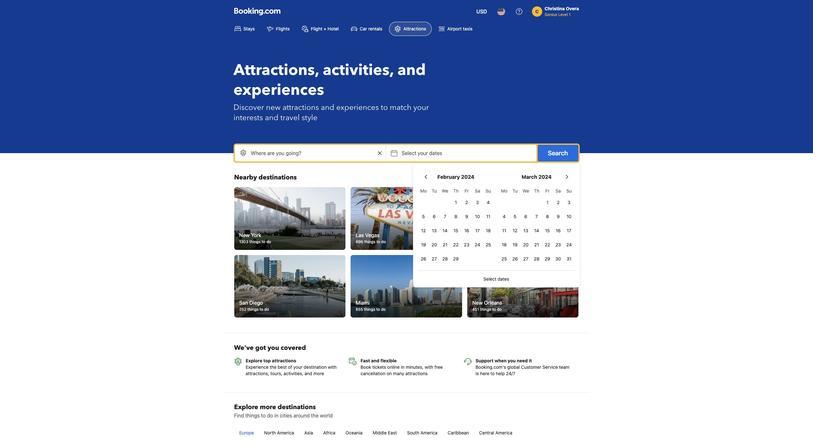 Task type: vqa. For each thing, say whether or not it's contained in the screenshot.


Task type: locate. For each thing, give the bounding box(es) containing it.
the left world
[[311, 413, 319, 419]]

mo up 4 march 2024 option
[[501, 188, 508, 194]]

2024
[[461, 174, 474, 180], [539, 174, 552, 180]]

0 horizontal spatial mo
[[420, 188, 427, 194]]

do inside 'san diego 252 things to do'
[[264, 307, 269, 312]]

0 horizontal spatial fr
[[465, 188, 469, 194]]

attractions inside attractions, activities, and experiences discover new attractions and experiences to match your interests and travel style
[[283, 102, 319, 113]]

0 vertical spatial in
[[401, 365, 405, 370]]

1 19 from the left
[[421, 242, 426, 247]]

12
[[421, 228, 426, 233], [513, 228, 518, 233]]

of
[[288, 365, 292, 370]]

0 horizontal spatial new
[[239, 232, 250, 238]]

you up global
[[508, 358, 516, 364]]

with inside explore top attractions experience the best of your destination with attractions, tours, activities, and more
[[328, 365, 337, 370]]

the inside explore top attractions experience the best of your destination with attractions, tours, activities, and more
[[270, 365, 277, 370]]

0 horizontal spatial 2024
[[461, 174, 474, 180]]

1 horizontal spatial sa
[[556, 188, 561, 194]]

things for new york
[[249, 239, 261, 244]]

to down vegas
[[377, 239, 380, 244]]

in inside explore more destinations find things to do in cities around the world
[[274, 413, 279, 419]]

9 inside option
[[557, 214, 560, 219]]

1 26 from the left
[[421, 256, 426, 262]]

2 vertical spatial attractions
[[406, 371, 428, 376]]

asia
[[304, 430, 313, 436]]

8 inside option
[[455, 214, 457, 219]]

0 horizontal spatial 1
[[455, 200, 457, 205]]

2 3 from the left
[[568, 200, 571, 205]]

15 for 15 february 2024 option
[[454, 228, 458, 233]]

activities, inside explore top attractions experience the best of your destination with attractions, tours, activities, and more
[[284, 371, 303, 376]]

0 horizontal spatial 8
[[455, 214, 457, 219]]

2 fr from the left
[[546, 188, 550, 194]]

things right find on the bottom of the page
[[245, 413, 260, 419]]

1 horizontal spatial 29
[[545, 256, 550, 262]]

13
[[432, 228, 437, 233], [524, 228, 528, 233]]

26 for 26 checkbox
[[512, 256, 518, 262]]

14 inside checkbox
[[534, 228, 539, 233]]

to down orleans
[[492, 307, 496, 312]]

24 right 23 march 2024 option
[[567, 242, 572, 247]]

sa up 2 'checkbox' on the right
[[556, 188, 561, 194]]

1 with from the left
[[328, 365, 337, 370]]

9 left the 10 february 2024 option
[[465, 214, 468, 219]]

2 19 from the left
[[513, 242, 518, 247]]

to right "655"
[[376, 307, 380, 312]]

america right central
[[496, 430, 513, 436]]

su up 4 option on the top right of page
[[486, 188, 491, 194]]

10
[[475, 214, 480, 219], [567, 214, 572, 219]]

2 th from the left
[[534, 188, 539, 194]]

3 inside 3 march 2024 checkbox
[[568, 200, 571, 205]]

0 horizontal spatial tu
[[432, 188, 437, 194]]

2 28 from the left
[[534, 256, 540, 262]]

5 March 2024 checkbox
[[510, 210, 521, 223]]

march 2024
[[522, 174, 552, 180]]

march
[[522, 174, 537, 180]]

2 right 1 option
[[465, 200, 468, 205]]

things inside 'san diego 252 things to do'
[[247, 307, 259, 312]]

1 we from the left
[[442, 188, 449, 194]]

9 right 8 option
[[557, 214, 560, 219]]

attractions down minutes,
[[406, 371, 428, 376]]

1 horizontal spatial select
[[484, 276, 497, 282]]

more down destination
[[314, 371, 324, 376]]

2 7 from the left
[[536, 214, 538, 219]]

1 horizontal spatial 16
[[556, 228, 561, 233]]

22 right 21 option
[[545, 242, 550, 247]]

do for las vegas
[[381, 239, 386, 244]]

18 inside option
[[486, 228, 491, 233]]

to inside key west 204 things to do
[[493, 239, 497, 244]]

0 horizontal spatial 6
[[433, 214, 436, 219]]

1 vertical spatial 25
[[502, 256, 507, 262]]

0 vertical spatial 4
[[487, 200, 490, 205]]

1 vertical spatial 11
[[502, 228, 506, 233]]

2 6 from the left
[[525, 214, 527, 219]]

17 right 16 march 2024 option
[[567, 228, 571, 233]]

2 12 from the left
[[513, 228, 518, 233]]

0 horizontal spatial dates
[[429, 150, 442, 156]]

2 15 from the left
[[545, 228, 550, 233]]

19 inside checkbox
[[513, 242, 518, 247]]

6 inside checkbox
[[433, 214, 436, 219]]

0 vertical spatial select
[[402, 150, 416, 156]]

10 right 9 march 2024 option
[[567, 214, 572, 219]]

do inside 'miami 655 things to do'
[[381, 307, 386, 312]]

20 inside 20 march 2024 option
[[523, 242, 529, 247]]

do
[[266, 239, 271, 244], [381, 239, 386, 244], [498, 239, 502, 244], [264, 307, 269, 312], [381, 307, 386, 312], [497, 307, 502, 312], [267, 413, 273, 419]]

1 27 from the left
[[432, 256, 437, 262]]

caribbean
[[448, 430, 469, 436]]

su up 3 march 2024 checkbox
[[567, 188, 572, 194]]

1 horizontal spatial we
[[523, 188, 529, 194]]

2 america from the left
[[421, 430, 438, 436]]

1 horizontal spatial mo
[[501, 188, 508, 194]]

1 horizontal spatial 27
[[523, 256, 529, 262]]

su
[[486, 188, 491, 194], [567, 188, 572, 194]]

in up many
[[401, 365, 405, 370]]

20 right 19 march 2024 checkbox
[[523, 242, 529, 247]]

26 inside checkbox
[[512, 256, 518, 262]]

10 inside option
[[475, 214, 480, 219]]

5 inside 5 february 2024 option
[[422, 214, 425, 219]]

you right got
[[268, 344, 279, 352]]

do right 1303
[[266, 239, 271, 244]]

3 america from the left
[[496, 430, 513, 436]]

7
[[444, 214, 446, 219], [536, 214, 538, 219]]

2024 right the february
[[461, 174, 474, 180]]

new up 1303
[[239, 232, 250, 238]]

21 for 21 february 2024 'option'
[[443, 242, 448, 247]]

1 horizontal spatial 11
[[502, 228, 506, 233]]

11 inside 11 'checkbox'
[[502, 228, 506, 233]]

25 for 25 checkbox
[[502, 256, 507, 262]]

11 right the 10 february 2024 option
[[486, 214, 490, 219]]

2 sa from the left
[[556, 188, 561, 194]]

dates up the february
[[429, 150, 442, 156]]

0 horizontal spatial 20
[[432, 242, 437, 247]]

19 inside option
[[421, 242, 426, 247]]

2 26 from the left
[[512, 256, 518, 262]]

destinations
[[259, 173, 297, 182], [278, 403, 316, 412]]

and inside explore top attractions experience the best of your destination with attractions, tours, activities, and more
[[305, 371, 312, 376]]

0 horizontal spatial 25
[[486, 242, 491, 247]]

th down march 2024
[[534, 188, 539, 194]]

9 March 2024 checkbox
[[553, 210, 564, 223]]

1 vertical spatial in
[[274, 413, 279, 419]]

0 vertical spatial your
[[413, 102, 429, 113]]

fr
[[465, 188, 469, 194], [546, 188, 550, 194]]

0 horizontal spatial th
[[453, 188, 459, 194]]

tab list
[[234, 425, 579, 437]]

1 12 from the left
[[421, 228, 426, 233]]

1 horizontal spatial 25
[[502, 256, 507, 262]]

0 horizontal spatial 19
[[421, 242, 426, 247]]

booking.com's
[[476, 365, 506, 370]]

to down booking.com's
[[491, 371, 495, 376]]

explore up find on the bottom of the page
[[234, 403, 258, 412]]

24 for 24 march 2024 checkbox at the bottom of page
[[567, 242, 572, 247]]

0 vertical spatial the
[[270, 365, 277, 370]]

to inside new orleans 451 things to do
[[492, 307, 496, 312]]

20 inside 20 option
[[432, 242, 437, 247]]

to up north
[[261, 413, 266, 419]]

16 for 16 march 2024 option
[[556, 228, 561, 233]]

to inside 'miami 655 things to do'
[[376, 307, 380, 312]]

10 for the 10 february 2024 option
[[475, 214, 480, 219]]

with
[[328, 365, 337, 370], [425, 365, 433, 370]]

12 for 12 march 2024 checkbox
[[513, 228, 518, 233]]

0 vertical spatial 18
[[486, 228, 491, 233]]

1 horizontal spatial 18
[[502, 242, 507, 247]]

21 right 20 march 2024 option
[[534, 242, 539, 247]]

things down orleans
[[480, 307, 491, 312]]

do inside explore more destinations find things to do in cities around the world
[[267, 413, 273, 419]]

21 inside 'option'
[[443, 242, 448, 247]]

6 inside option
[[525, 214, 527, 219]]

things
[[249, 239, 261, 244], [364, 239, 376, 244], [481, 239, 492, 244], [247, 307, 259, 312], [364, 307, 375, 312], [480, 307, 491, 312], [245, 413, 260, 419]]

c
[[536, 9, 539, 14]]

1 13 from the left
[[432, 228, 437, 233]]

0 horizontal spatial 18
[[486, 228, 491, 233]]

things down diego
[[247, 307, 259, 312]]

1 March 2024 checkbox
[[542, 196, 553, 209]]

grid for march
[[499, 185, 575, 265]]

2 24 from the left
[[567, 242, 572, 247]]

4 right 3 option
[[487, 200, 490, 205]]

attractions,
[[234, 60, 319, 81]]

1 sa from the left
[[475, 188, 480, 194]]

th for february
[[453, 188, 459, 194]]

1 22 from the left
[[453, 242, 459, 247]]

in left cities
[[274, 413, 279, 419]]

27 inside checkbox
[[523, 256, 529, 262]]

2024 right "march"
[[539, 174, 552, 180]]

21 for 21 option
[[534, 242, 539, 247]]

nearby
[[234, 173, 257, 182]]

2 tu from the left
[[513, 188, 518, 194]]

30 March 2024 checkbox
[[553, 253, 564, 265]]

1 9 from the left
[[465, 214, 468, 219]]

su for march 2024
[[567, 188, 572, 194]]

do inside new york 1303 things to do
[[266, 239, 271, 244]]

best
[[278, 365, 287, 370]]

mo up 5 february 2024 option
[[420, 188, 427, 194]]

22 inside checkbox
[[453, 242, 459, 247]]

1 horizontal spatial 20
[[523, 242, 529, 247]]

need
[[517, 358, 528, 364]]

1 vertical spatial dates
[[498, 276, 509, 282]]

0 horizontal spatial 14
[[443, 228, 448, 233]]

8 for 8 february 2024 option
[[455, 214, 457, 219]]

0 horizontal spatial 10
[[475, 214, 480, 219]]

4 left 5 option
[[503, 214, 506, 219]]

14 right 13 march 2024 checkbox on the bottom of page
[[534, 228, 539, 233]]

to down diego
[[260, 307, 263, 312]]

oceania
[[346, 430, 363, 436]]

2 mo from the left
[[501, 188, 508, 194]]

attractions, activities, and experiences discover new attractions and experiences to match your interests and travel style
[[234, 60, 429, 123]]

2 su from the left
[[567, 188, 572, 194]]

23 for 23 february 2024 checkbox
[[464, 242, 470, 247]]

activities, inside attractions, activities, and experiences discover new attractions and experiences to match your interests and travel style
[[323, 60, 394, 81]]

5 inside 5 option
[[514, 214, 517, 219]]

14 March 2024 checkbox
[[531, 224, 542, 237]]

28 for 28 option at the bottom of the page
[[442, 256, 448, 262]]

28 March 2024 checkbox
[[531, 253, 542, 265]]

style
[[302, 113, 318, 123]]

1 vertical spatial new
[[472, 300, 483, 306]]

21 right 20 option in the right bottom of the page
[[443, 242, 448, 247]]

1 horizontal spatial th
[[534, 188, 539, 194]]

26 left 27 february 2024 option
[[421, 256, 426, 262]]

1 mo from the left
[[420, 188, 427, 194]]

2 9 from the left
[[557, 214, 560, 219]]

24 for 24 checkbox
[[475, 242, 480, 247]]

1 horizontal spatial new
[[472, 300, 483, 306]]

14 inside checkbox
[[443, 228, 448, 233]]

17 March 2024 checkbox
[[564, 224, 575, 237]]

23 inside option
[[556, 242, 561, 247]]

3 inside 3 option
[[476, 200, 479, 205]]

to inside new york 1303 things to do
[[262, 239, 265, 244]]

9 inside option
[[465, 214, 468, 219]]

1 horizontal spatial 9
[[557, 214, 560, 219]]

2 horizontal spatial 1
[[569, 12, 571, 17]]

hotel
[[328, 26, 339, 31]]

1 vertical spatial 4
[[503, 214, 506, 219]]

fast and flexible book tickets online in minutes, with free cancellation on many attractions
[[361, 358, 443, 376]]

19 right 18 march 2024 checkbox
[[513, 242, 518, 247]]

1 14 from the left
[[443, 228, 448, 233]]

we down the february
[[442, 188, 449, 194]]

1 th from the left
[[453, 188, 459, 194]]

25 inside checkbox
[[502, 256, 507, 262]]

1303
[[239, 239, 248, 244]]

10 right 9 february 2024 option
[[475, 214, 480, 219]]

25 inside option
[[486, 242, 491, 247]]

support
[[476, 358, 494, 364]]

26 right 25 checkbox
[[512, 256, 518, 262]]

0 horizontal spatial 21
[[443, 242, 448, 247]]

0 horizontal spatial 23
[[464, 242, 470, 247]]

south
[[407, 430, 419, 436]]

1 horizontal spatial 13
[[524, 228, 528, 233]]

sa
[[475, 188, 480, 194], [556, 188, 561, 194]]

23 right 22 march 2024 option
[[556, 242, 561, 247]]

26 for 26 checkbox
[[421, 256, 426, 262]]

new inside new orleans 451 things to do
[[472, 300, 483, 306]]

1 horizontal spatial 21
[[534, 242, 539, 247]]

0 horizontal spatial 29
[[453, 256, 459, 262]]

15
[[454, 228, 458, 233], [545, 228, 550, 233]]

19 left 20 option in the right bottom of the page
[[421, 242, 426, 247]]

2 March 2024 checkbox
[[553, 196, 564, 209]]

2 grid from the left
[[499, 185, 575, 265]]

13 right 12 march 2024 checkbox
[[524, 228, 528, 233]]

things down york
[[249, 239, 261, 244]]

th up 1 option
[[453, 188, 459, 194]]

2 29 from the left
[[545, 256, 550, 262]]

22 inside option
[[545, 242, 550, 247]]

1 vertical spatial you
[[508, 358, 516, 364]]

0 horizontal spatial 17
[[475, 228, 480, 233]]

christina overa genius level 1
[[545, 6, 579, 17]]

29 March 2024 checkbox
[[542, 253, 553, 265]]

world
[[320, 413, 333, 419]]

1 20 from the left
[[432, 242, 437, 247]]

24 inside checkbox
[[567, 242, 572, 247]]

america right the south
[[421, 430, 438, 436]]

2 14 from the left
[[534, 228, 539, 233]]

23 inside checkbox
[[464, 242, 470, 247]]

1 horizontal spatial 4
[[503, 214, 506, 219]]

4 March 2024 checkbox
[[499, 210, 510, 223]]

1 vertical spatial attractions
[[272, 358, 296, 364]]

many
[[393, 371, 404, 376]]

1 tu from the left
[[432, 188, 437, 194]]

africa button
[[318, 425, 341, 437]]

0 horizontal spatial 26
[[421, 256, 426, 262]]

14 for 14 checkbox
[[443, 228, 448, 233]]

2 5 from the left
[[514, 214, 517, 219]]

do for key west
[[498, 239, 502, 244]]

things down the west
[[481, 239, 492, 244]]

airport taxis link
[[433, 22, 478, 36]]

2024 for march 2024
[[539, 174, 552, 180]]

1 2024 from the left
[[461, 174, 474, 180]]

21
[[443, 242, 448, 247], [534, 242, 539, 247]]

2 16 from the left
[[556, 228, 561, 233]]

15 left 16 march 2024 option
[[545, 228, 550, 233]]

new up 451
[[472, 300, 483, 306]]

3 right 2 'checkbox' on the right
[[568, 200, 571, 205]]

stays
[[243, 26, 255, 31]]

1 vertical spatial destinations
[[278, 403, 316, 412]]

1 inside "option"
[[547, 200, 549, 205]]

attractions,
[[246, 371, 269, 376]]

22 left 23 february 2024 checkbox
[[453, 242, 459, 247]]

1 8 from the left
[[455, 214, 457, 219]]

new york image
[[234, 187, 346, 250]]

7 right 6 february 2024 checkbox
[[444, 214, 446, 219]]

0 vertical spatial explore
[[246, 358, 262, 364]]

24/7
[[506, 371, 515, 376]]

23 February 2024 checkbox
[[461, 239, 472, 251]]

19 February 2024 checkbox
[[418, 239, 429, 251]]

to inside support when you need it booking.com's global customer service team is here to help 24/7
[[491, 371, 495, 376]]

things down vegas
[[364, 239, 376, 244]]

car rentals
[[360, 26, 382, 31]]

17 right 16 'option'
[[475, 228, 480, 233]]

explore inside explore top attractions experience the best of your destination with attractions, tours, activities, and more
[[246, 358, 262, 364]]

0 horizontal spatial 13
[[432, 228, 437, 233]]

6 right 5 february 2024 option
[[433, 214, 436, 219]]

2 20 from the left
[[523, 242, 529, 247]]

attractions inside fast and flexible book tickets online in minutes, with free cancellation on many attractions
[[406, 371, 428, 376]]

11 for 11 february 2024 checkbox
[[486, 214, 490, 219]]

attractions
[[404, 26, 426, 31]]

america inside button
[[277, 430, 294, 436]]

1 left 2 'checkbox' on the right
[[547, 200, 549, 205]]

0 horizontal spatial the
[[270, 365, 277, 370]]

7 for 7 february 2024 checkbox
[[444, 214, 446, 219]]

1 16 from the left
[[464, 228, 469, 233]]

0 horizontal spatial 9
[[465, 214, 468, 219]]

4 February 2024 checkbox
[[483, 196, 494, 209]]

27 inside option
[[432, 256, 437, 262]]

and inside fast and flexible book tickets online in minutes, with free cancellation on many attractions
[[371, 358, 379, 364]]

1 down overa
[[569, 12, 571, 17]]

2 2 from the left
[[557, 200, 560, 205]]

1 horizontal spatial the
[[311, 413, 319, 419]]

26
[[421, 256, 426, 262], [512, 256, 518, 262]]

16 inside 'option'
[[464, 228, 469, 233]]

1 horizontal spatial dates
[[498, 276, 509, 282]]

attractions right new
[[283, 102, 319, 113]]

las vegas image
[[351, 187, 462, 250]]

20 February 2024 checkbox
[[429, 239, 440, 251]]

2 for march 2024
[[557, 200, 560, 205]]

20 for 20 option in the right bottom of the page
[[432, 242, 437, 247]]

5 left 6 option
[[514, 214, 517, 219]]

15 March 2024 checkbox
[[542, 224, 553, 237]]

0 horizontal spatial grid
[[418, 185, 494, 265]]

2 10 from the left
[[567, 214, 572, 219]]

middle east button
[[368, 425, 402, 437]]

1 vertical spatial select
[[484, 276, 497, 282]]

24 inside checkbox
[[475, 242, 480, 247]]

12 right 11 'checkbox'
[[513, 228, 518, 233]]

things inside key west 204 things to do
[[481, 239, 492, 244]]

1 vertical spatial your
[[418, 150, 428, 156]]

new inside new york 1303 things to do
[[239, 232, 250, 238]]

28 for 28 march 2024 checkbox at right
[[534, 256, 540, 262]]

28 February 2024 checkbox
[[440, 253, 451, 265]]

attractions up best
[[272, 358, 296, 364]]

1 horizontal spatial 12
[[513, 228, 518, 233]]

do inside new orleans 451 things to do
[[497, 307, 502, 312]]

1 7 from the left
[[444, 214, 446, 219]]

to left match
[[381, 102, 388, 113]]

1 america from the left
[[277, 430, 294, 436]]

0 vertical spatial new
[[239, 232, 250, 238]]

1 15 from the left
[[454, 228, 458, 233]]

1 3 from the left
[[476, 200, 479, 205]]

1 horizontal spatial 23
[[556, 242, 561, 247]]

8 left 9 february 2024 option
[[455, 214, 457, 219]]

in inside fast and flexible book tickets online in minutes, with free cancellation on many attractions
[[401, 365, 405, 370]]

7 left 8 option
[[536, 214, 538, 219]]

1 horizontal spatial su
[[567, 188, 572, 194]]

29 right 28 option at the bottom of the page
[[453, 256, 459, 262]]

sa up 3 option
[[475, 188, 480, 194]]

15 February 2024 checkbox
[[451, 224, 461, 237]]

22 March 2024 checkbox
[[542, 239, 553, 251]]

13 for 13 march 2024 checkbox on the bottom of page
[[524, 228, 528, 233]]

you inside support when you need it booking.com's global customer service team is here to help 24/7
[[508, 358, 516, 364]]

help
[[496, 371, 505, 376]]

3 February 2024 checkbox
[[472, 196, 483, 209]]

things inside the las vegas 696 things to do
[[364, 239, 376, 244]]

america
[[277, 430, 294, 436], [421, 430, 438, 436], [496, 430, 513, 436]]

select for select your dates
[[402, 150, 416, 156]]

0 horizontal spatial 4
[[487, 200, 490, 205]]

17 February 2024 checkbox
[[472, 224, 483, 237]]

2 inside checkbox
[[465, 200, 468, 205]]

15 inside option
[[454, 228, 458, 233]]

the up tours,
[[270, 365, 277, 370]]

1 horizontal spatial america
[[421, 430, 438, 436]]

1 horizontal spatial 15
[[545, 228, 550, 233]]

do inside key west 204 things to do
[[498, 239, 502, 244]]

in
[[401, 365, 405, 370], [274, 413, 279, 419]]

1 for march 2024
[[547, 200, 549, 205]]

1 horizontal spatial 3
[[568, 200, 571, 205]]

9
[[465, 214, 468, 219], [557, 214, 560, 219]]

17
[[475, 228, 480, 233], [567, 228, 571, 233]]

nearby destinations
[[234, 173, 297, 182]]

1 24 from the left
[[475, 242, 480, 247]]

service
[[543, 365, 558, 370]]

1 23 from the left
[[464, 242, 470, 247]]

tu up 6 february 2024 checkbox
[[432, 188, 437, 194]]

2 23 from the left
[[556, 242, 561, 247]]

more inside explore top attractions experience the best of your destination with attractions, tours, activities, and more
[[314, 371, 324, 376]]

do down 11 'checkbox'
[[498, 239, 502, 244]]

your
[[413, 102, 429, 113], [418, 150, 428, 156], [293, 365, 303, 370]]

2 22 from the left
[[545, 242, 550, 247]]

we down "march"
[[523, 188, 529, 194]]

0 horizontal spatial we
[[442, 188, 449, 194]]

and
[[398, 60, 426, 81], [321, 102, 334, 113], [265, 113, 278, 123], [371, 358, 379, 364], [305, 371, 312, 376]]

9 February 2024 checkbox
[[461, 210, 472, 223]]

11
[[486, 214, 490, 219], [502, 228, 506, 233]]

0 horizontal spatial 3
[[476, 200, 479, 205]]

11 left 12 march 2024 checkbox
[[502, 228, 506, 233]]

on
[[387, 371, 392, 376]]

orleans
[[484, 300, 502, 306]]

1 horizontal spatial experiences
[[336, 102, 379, 113]]

to down the west
[[493, 239, 497, 244]]

0 vertical spatial you
[[268, 344, 279, 352]]

11 inside 11 february 2024 checkbox
[[486, 214, 490, 219]]

16 right 15 february 2024 option
[[464, 228, 469, 233]]

1 horizontal spatial 2024
[[539, 174, 552, 180]]

the inside explore more destinations find things to do in cities around the world
[[311, 413, 319, 419]]

1 10 from the left
[[475, 214, 480, 219]]

1 horizontal spatial grid
[[499, 185, 575, 265]]

tu up 5 option
[[513, 188, 518, 194]]

2 February 2024 checkbox
[[461, 196, 472, 209]]

15 right 14 checkbox
[[454, 228, 458, 233]]

america right north
[[277, 430, 294, 436]]

7 March 2024 checkbox
[[531, 210, 542, 223]]

0 horizontal spatial 24
[[475, 242, 480, 247]]

13 March 2024 checkbox
[[521, 224, 531, 237]]

0 horizontal spatial experiences
[[234, 80, 324, 101]]

28 inside checkbox
[[534, 256, 540, 262]]

1 su from the left
[[486, 188, 491, 194]]

0 horizontal spatial 27
[[432, 256, 437, 262]]

8 inside option
[[546, 214, 549, 219]]

27 for 27 march 2024 checkbox
[[523, 256, 529, 262]]

do right "655"
[[381, 307, 386, 312]]

1 vertical spatial more
[[260, 403, 276, 412]]

0 vertical spatial more
[[314, 371, 324, 376]]

things for key west
[[481, 239, 492, 244]]

the
[[270, 365, 277, 370], [311, 413, 319, 419]]

0 horizontal spatial 2
[[465, 200, 468, 205]]

things down miami
[[364, 307, 375, 312]]

1 29 from the left
[[453, 256, 459, 262]]

with left the free on the bottom right of the page
[[425, 365, 433, 370]]

0 vertical spatial 11
[[486, 214, 490, 219]]

26 inside checkbox
[[421, 256, 426, 262]]

18 inside checkbox
[[502, 242, 507, 247]]

select
[[402, 150, 416, 156], [484, 276, 497, 282]]

12 March 2024 checkbox
[[510, 224, 521, 237]]

2 13 from the left
[[524, 228, 528, 233]]

1 horizontal spatial 8
[[546, 214, 549, 219]]

car
[[360, 26, 367, 31]]

27 March 2024 checkbox
[[521, 253, 531, 265]]

21 inside option
[[534, 242, 539, 247]]

13 right the "12 february 2024" checkbox
[[432, 228, 437, 233]]

do right the 696
[[381, 239, 386, 244]]

stays link
[[229, 22, 260, 36]]

2 with from the left
[[425, 365, 433, 370]]

24 down 'key' at the bottom of page
[[475, 242, 480, 247]]

0 horizontal spatial activities,
[[284, 371, 303, 376]]

1 6 from the left
[[433, 214, 436, 219]]

2 vertical spatial your
[[293, 365, 303, 370]]

1 left 2 february 2024 checkbox
[[455, 200, 457, 205]]

south america
[[407, 430, 438, 436]]

26 March 2024 checkbox
[[510, 253, 521, 265]]

1 21 from the left
[[443, 242, 448, 247]]

0 horizontal spatial 12
[[421, 228, 426, 233]]

6 for 6 option
[[525, 214, 527, 219]]

14 left 15 february 2024 option
[[443, 228, 448, 233]]

12 February 2024 checkbox
[[418, 224, 429, 237]]

5 left 6 february 2024 checkbox
[[422, 214, 425, 219]]

1 inside christina overa genius level 1
[[569, 12, 571, 17]]

sa for february 2024
[[475, 188, 480, 194]]

15 inside checkbox
[[545, 228, 550, 233]]

2 inside 'checkbox'
[[557, 200, 560, 205]]

to right 1303
[[262, 239, 265, 244]]

1 28 from the left
[[442, 256, 448, 262]]

18 left 19 march 2024 checkbox
[[502, 242, 507, 247]]

san diego image
[[234, 255, 346, 318]]

1 2 from the left
[[465, 200, 468, 205]]

0 horizontal spatial 15
[[454, 228, 458, 233]]

team
[[559, 365, 570, 370]]

1 for february 2024
[[455, 200, 457, 205]]

0 horizontal spatial 7
[[444, 214, 446, 219]]

do inside the las vegas 696 things to do
[[381, 239, 386, 244]]

select for select dates
[[484, 276, 497, 282]]

1 fr from the left
[[465, 188, 469, 194]]

explore inside explore more destinations find things to do in cities around the world
[[234, 403, 258, 412]]

2 we from the left
[[523, 188, 529, 194]]

tu for february
[[432, 188, 437, 194]]

1 5 from the left
[[422, 214, 425, 219]]

2 8 from the left
[[546, 214, 549, 219]]

3 March 2024 checkbox
[[564, 196, 575, 209]]

19
[[421, 242, 426, 247], [513, 242, 518, 247]]

1 horizontal spatial more
[[314, 371, 324, 376]]

0 horizontal spatial with
[[328, 365, 337, 370]]

things inside new orleans 451 things to do
[[480, 307, 491, 312]]

5 for 5 option
[[514, 214, 517, 219]]

grid
[[418, 185, 494, 265], [499, 185, 575, 265]]

explore top attractions experience the best of your destination with attractions, tours, activities, and more
[[246, 358, 337, 376]]

10 inside 'option'
[[567, 214, 572, 219]]

24 March 2024 checkbox
[[564, 239, 575, 251]]

0 horizontal spatial more
[[260, 403, 276, 412]]

6 right 5 option
[[525, 214, 527, 219]]

2 right '1' "option"
[[557, 200, 560, 205]]

16 inside option
[[556, 228, 561, 233]]

1 horizontal spatial 14
[[534, 228, 539, 233]]

22 for '22' checkbox at bottom right
[[453, 242, 459, 247]]

1 inside 1 option
[[455, 200, 457, 205]]

1 horizontal spatial 22
[[545, 242, 550, 247]]

2 21 from the left
[[534, 242, 539, 247]]

with right destination
[[328, 365, 337, 370]]

28 right 27 february 2024 option
[[442, 256, 448, 262]]

21 February 2024 checkbox
[[440, 239, 451, 251]]

central
[[479, 430, 494, 436]]

2 2024 from the left
[[539, 174, 552, 180]]

28 inside option
[[442, 256, 448, 262]]

22 February 2024 checkbox
[[451, 239, 461, 251]]

things inside new york 1303 things to do
[[249, 239, 261, 244]]

2 27 from the left
[[523, 256, 529, 262]]

do down orleans
[[497, 307, 502, 312]]

1 grid from the left
[[418, 185, 494, 265]]



Task type: describe. For each thing, give the bounding box(es) containing it.
rentals
[[368, 26, 382, 31]]

las
[[356, 232, 364, 238]]

is
[[476, 371, 479, 376]]

you for when
[[508, 358, 516, 364]]

11 for 11 'checkbox'
[[502, 228, 506, 233]]

10 February 2024 checkbox
[[472, 210, 483, 223]]

york
[[251, 232, 261, 238]]

9 for 9 february 2024 option
[[465, 214, 468, 219]]

explore for explore more destinations
[[234, 403, 258, 412]]

0 vertical spatial dates
[[429, 150, 442, 156]]

1 17 from the left
[[475, 228, 480, 233]]

attractions inside explore top attractions experience the best of your destination with attractions, tours, activities, and more
[[272, 358, 296, 364]]

book
[[361, 365, 371, 370]]

select your dates
[[402, 150, 442, 156]]

destination
[[304, 365, 327, 370]]

13 February 2024 checkbox
[[429, 224, 440, 237]]

fr for march 2024
[[546, 188, 550, 194]]

usd
[[477, 9, 487, 14]]

11 March 2024 checkbox
[[499, 224, 510, 237]]

miami image
[[351, 255, 462, 318]]

204
[[472, 239, 480, 244]]

10 March 2024 checkbox
[[564, 210, 575, 223]]

0 vertical spatial experiences
[[234, 80, 324, 101]]

18 March 2024 checkbox
[[499, 239, 510, 251]]

overa
[[566, 6, 579, 11]]

things for san diego
[[247, 307, 259, 312]]

flight + hotel
[[311, 26, 339, 31]]

support when you need it booking.com's global customer service team is here to help 24/7
[[476, 358, 570, 376]]

31
[[567, 256, 572, 262]]

middle
[[373, 430, 387, 436]]

23 for 23 march 2024 option
[[556, 242, 561, 247]]

miami
[[356, 300, 370, 306]]

26 February 2024 checkbox
[[418, 253, 429, 265]]

we've
[[234, 344, 254, 352]]

24 February 2024 checkbox
[[472, 239, 483, 251]]

5 for 5 february 2024 option
[[422, 214, 425, 219]]

san diego 252 things to do
[[239, 300, 269, 312]]

5 February 2024 checkbox
[[418, 210, 429, 223]]

grid for february
[[418, 185, 494, 265]]

tab list containing europe
[[234, 425, 579, 437]]

19 for 19 march 2024 checkbox
[[513, 242, 518, 247]]

6 for 6 february 2024 checkbox
[[433, 214, 436, 219]]

21 March 2024 checkbox
[[531, 239, 542, 251]]

1 vertical spatial experiences
[[336, 102, 379, 113]]

with inside fast and flexible book tickets online in minutes, with free cancellation on many attractions
[[425, 365, 433, 370]]

29 for 29 february 2024 option
[[453, 256, 459, 262]]

south america button
[[402, 425, 443, 437]]

san
[[239, 300, 248, 306]]

15 for 15 march 2024 checkbox
[[545, 228, 550, 233]]

we for february
[[442, 188, 449, 194]]

9 for 9 march 2024 option
[[557, 214, 560, 219]]

around
[[294, 413, 310, 419]]

new york 1303 things to do
[[239, 232, 271, 244]]

america for south america
[[421, 430, 438, 436]]

22 for 22 march 2024 option
[[545, 242, 550, 247]]

things for las vegas
[[364, 239, 376, 244]]

north america button
[[259, 425, 299, 437]]

usd button
[[473, 4, 491, 19]]

2024 for february 2024
[[461, 174, 474, 180]]

central america
[[479, 430, 513, 436]]

miami 655 things to do
[[356, 300, 386, 312]]

3 for march 2024
[[568, 200, 571, 205]]

+
[[324, 26, 326, 31]]

to inside attractions, activities, and experiences discover new attractions and experiences to match your interests and travel style
[[381, 102, 388, 113]]

new
[[266, 102, 281, 113]]

do for new york
[[266, 239, 271, 244]]

7 for 7 march 2024 checkbox on the right of page
[[536, 214, 538, 219]]

your inside attractions, activities, and experiences discover new attractions and experiences to match your interests and travel style
[[413, 102, 429, 113]]

18 for 18 option
[[486, 228, 491, 233]]

cities
[[280, 413, 292, 419]]

25 March 2024 checkbox
[[499, 253, 510, 265]]

things inside explore more destinations find things to do in cities around the world
[[245, 413, 260, 419]]

online
[[387, 365, 400, 370]]

1 February 2024 checkbox
[[451, 196, 461, 209]]

east
[[388, 430, 397, 436]]

2 17 from the left
[[567, 228, 571, 233]]

diego
[[249, 300, 263, 306]]

flexible
[[381, 358, 397, 364]]

451
[[472, 307, 479, 312]]

north
[[264, 430, 276, 436]]

destinations inside explore more destinations find things to do in cities around the world
[[278, 403, 316, 412]]

31 March 2024 checkbox
[[564, 253, 575, 265]]

18 February 2024 checkbox
[[483, 224, 494, 237]]

27 for 27 february 2024 option
[[432, 256, 437, 262]]

11 February 2024 checkbox
[[483, 210, 494, 223]]

global
[[507, 365, 520, 370]]

13 for 13 february 2024 checkbox
[[432, 228, 437, 233]]

level
[[558, 12, 568, 17]]

do for new orleans
[[497, 307, 502, 312]]

8 February 2024 checkbox
[[451, 210, 461, 223]]

america for north america
[[277, 430, 294, 436]]

airport taxis
[[447, 26, 473, 31]]

interests
[[234, 113, 263, 123]]

africa
[[323, 430, 335, 436]]

things for new orleans
[[480, 307, 491, 312]]

it
[[529, 358, 532, 364]]

europe
[[239, 430, 254, 436]]

29 for 29 march 2024 option
[[545, 256, 550, 262]]

tu for march
[[513, 188, 518, 194]]

we've got you covered
[[234, 344, 306, 352]]

25 for the 25 option
[[486, 242, 491, 247]]

flight
[[311, 26, 322, 31]]

things inside 'miami 655 things to do'
[[364, 307, 375, 312]]

6 March 2024 checkbox
[[521, 210, 531, 223]]

new for new orleans
[[472, 300, 483, 306]]

4 for 4 march 2024 option
[[503, 214, 506, 219]]

16 March 2024 checkbox
[[553, 224, 564, 237]]

cancellation
[[361, 371, 386, 376]]

18 for 18 march 2024 checkbox
[[502, 242, 507, 247]]

2 for february 2024
[[465, 200, 468, 205]]

attractions link
[[389, 22, 432, 36]]

14 for 14 checkbox in the bottom right of the page
[[534, 228, 539, 233]]

your account menu christina overa genius level 1 element
[[532, 3, 582, 18]]

got
[[255, 344, 266, 352]]

do for san diego
[[264, 307, 269, 312]]

flight + hotel link
[[297, 22, 344, 36]]

12 for the "12 february 2024" checkbox
[[421, 228, 426, 233]]

29 February 2024 checkbox
[[451, 253, 461, 265]]

key west image
[[467, 187, 579, 250]]

20 for 20 march 2024 option
[[523, 242, 529, 247]]

sa for march 2024
[[556, 188, 561, 194]]

4 for 4 option on the top right of page
[[487, 200, 490, 205]]

23 March 2024 checkbox
[[553, 239, 564, 251]]

20 March 2024 checkbox
[[521, 239, 531, 251]]

tours,
[[271, 371, 282, 376]]

new for new york
[[239, 232, 250, 238]]

explore more destinations find things to do in cities around the world
[[234, 403, 333, 419]]

more inside explore more destinations find things to do in cities around the world
[[260, 403, 276, 412]]

search button
[[538, 145, 578, 162]]

february
[[438, 174, 460, 180]]

search
[[548, 149, 568, 157]]

27 February 2024 checkbox
[[429, 253, 440, 265]]

fr for february 2024
[[465, 188, 469, 194]]

genius
[[545, 12, 557, 17]]

0 vertical spatial destinations
[[259, 173, 297, 182]]

taxis
[[463, 26, 473, 31]]

to inside the las vegas 696 things to do
[[377, 239, 380, 244]]

we for march
[[523, 188, 529, 194]]

16 for 16 'option'
[[464, 228, 469, 233]]

explore for explore top attractions
[[246, 358, 262, 364]]

new orleans image
[[467, 255, 579, 318]]

655
[[356, 307, 363, 312]]

car rentals link
[[345, 22, 388, 36]]

february 2024
[[438, 174, 474, 180]]

th for march
[[534, 188, 539, 194]]

19 for the 19 february 2024 option
[[421, 242, 426, 247]]

you for got
[[268, 344, 279, 352]]

minutes,
[[406, 365, 424, 370]]

19 March 2024 checkbox
[[510, 239, 521, 251]]

mo for march
[[501, 188, 508, 194]]

16 February 2024 checkbox
[[461, 224, 472, 237]]

las vegas 696 things to do
[[356, 232, 386, 244]]

Where are you going? search field
[[235, 145, 386, 162]]

flights link
[[262, 22, 295, 36]]

select dates
[[484, 276, 509, 282]]

tickets
[[372, 365, 386, 370]]

america for central america
[[496, 430, 513, 436]]

booking.com image
[[234, 8, 280, 15]]

6 February 2024 checkbox
[[429, 210, 440, 223]]

find
[[234, 413, 244, 419]]

middle east
[[373, 430, 397, 436]]

caribbean button
[[443, 425, 474, 437]]

8 for 8 option
[[546, 214, 549, 219]]

europe button
[[234, 425, 259, 437]]

west
[[482, 232, 494, 238]]

14 February 2024 checkbox
[[440, 224, 451, 237]]

su for february 2024
[[486, 188, 491, 194]]

key
[[472, 232, 481, 238]]

asia button
[[299, 425, 318, 437]]

25 February 2024 checkbox
[[483, 239, 494, 251]]

7 February 2024 checkbox
[[440, 210, 451, 223]]

mo for february
[[420, 188, 427, 194]]

to inside 'san diego 252 things to do'
[[260, 307, 263, 312]]

8 March 2024 checkbox
[[542, 210, 553, 223]]

10 for 10 'option'
[[567, 214, 572, 219]]

your inside explore top attractions experience the best of your destination with attractions, tours, activities, and more
[[293, 365, 303, 370]]

to inside explore more destinations find things to do in cities around the world
[[261, 413, 266, 419]]

new orleans 451 things to do
[[472, 300, 502, 312]]

oceania button
[[341, 425, 368, 437]]

top
[[263, 358, 271, 364]]

3 for february 2024
[[476, 200, 479, 205]]

vegas
[[365, 232, 380, 238]]



